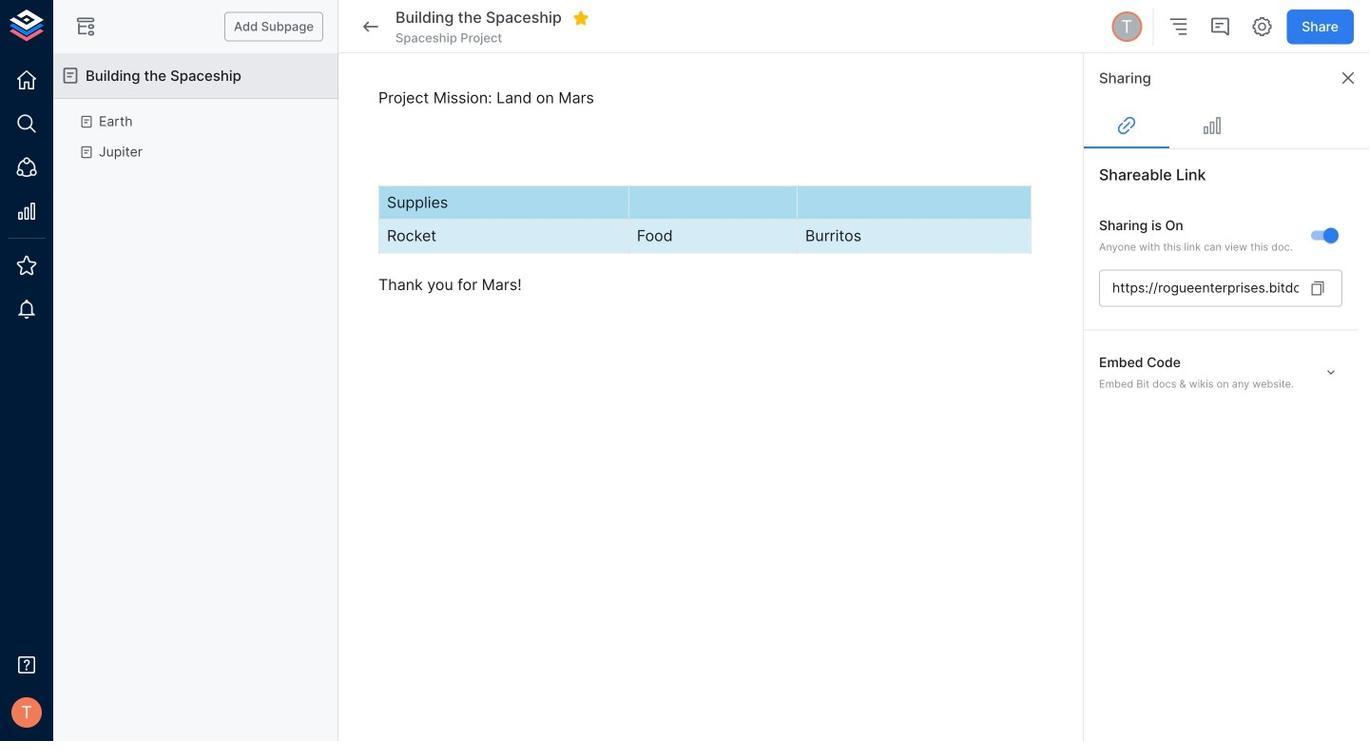 Task type: locate. For each thing, give the bounding box(es) containing it.
comments image
[[1209, 15, 1232, 38]]

tab list
[[1084, 103, 1370, 148]]

None text field
[[1100, 269, 1299, 307]]

go back image
[[360, 15, 382, 38]]

hide wiki image
[[74, 15, 97, 38]]



Task type: vqa. For each thing, say whether or not it's contained in the screenshot.
1st 0
no



Task type: describe. For each thing, give the bounding box(es) containing it.
table of contents image
[[1167, 15, 1190, 38]]

settings image
[[1251, 15, 1274, 38]]

remove favorite image
[[572, 9, 590, 27]]



